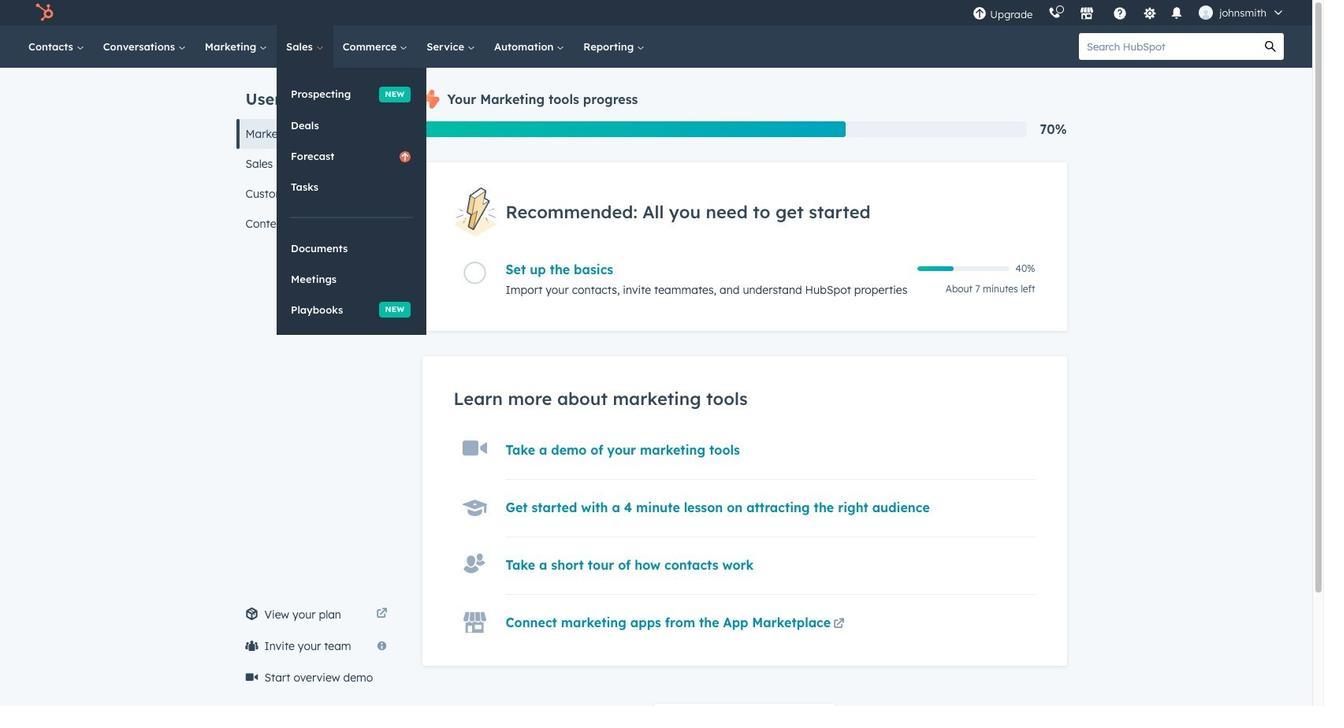 Task type: locate. For each thing, give the bounding box(es) containing it.
Search HubSpot search field
[[1079, 33, 1257, 60]]

link opens in a new window image
[[376, 605, 387, 624], [834, 616, 845, 635]]

link opens in a new window image for link opens in a new window icon to the right
[[834, 619, 845, 631]]

1 horizontal spatial link opens in a new window image
[[834, 619, 845, 631]]

user guides element
[[236, 68, 397, 239]]

progress bar
[[422, 121, 846, 137]]

marketplaces image
[[1080, 7, 1094, 21]]

link opens in a new window image
[[376, 609, 387, 620], [834, 619, 845, 631]]

menu
[[965, 0, 1294, 25]]

0 horizontal spatial link opens in a new window image
[[376, 609, 387, 620]]



Task type: describe. For each thing, give the bounding box(es) containing it.
1 horizontal spatial link opens in a new window image
[[834, 616, 845, 635]]

sales menu
[[277, 68, 427, 335]]

link opens in a new window image for left link opens in a new window icon
[[376, 609, 387, 620]]

john smith image
[[1199, 6, 1213, 20]]

[object object] complete progress bar
[[917, 267, 954, 271]]

0 horizontal spatial link opens in a new window image
[[376, 605, 387, 624]]



Task type: vqa. For each thing, say whether or not it's contained in the screenshot.
Search HubSpot search box
yes



